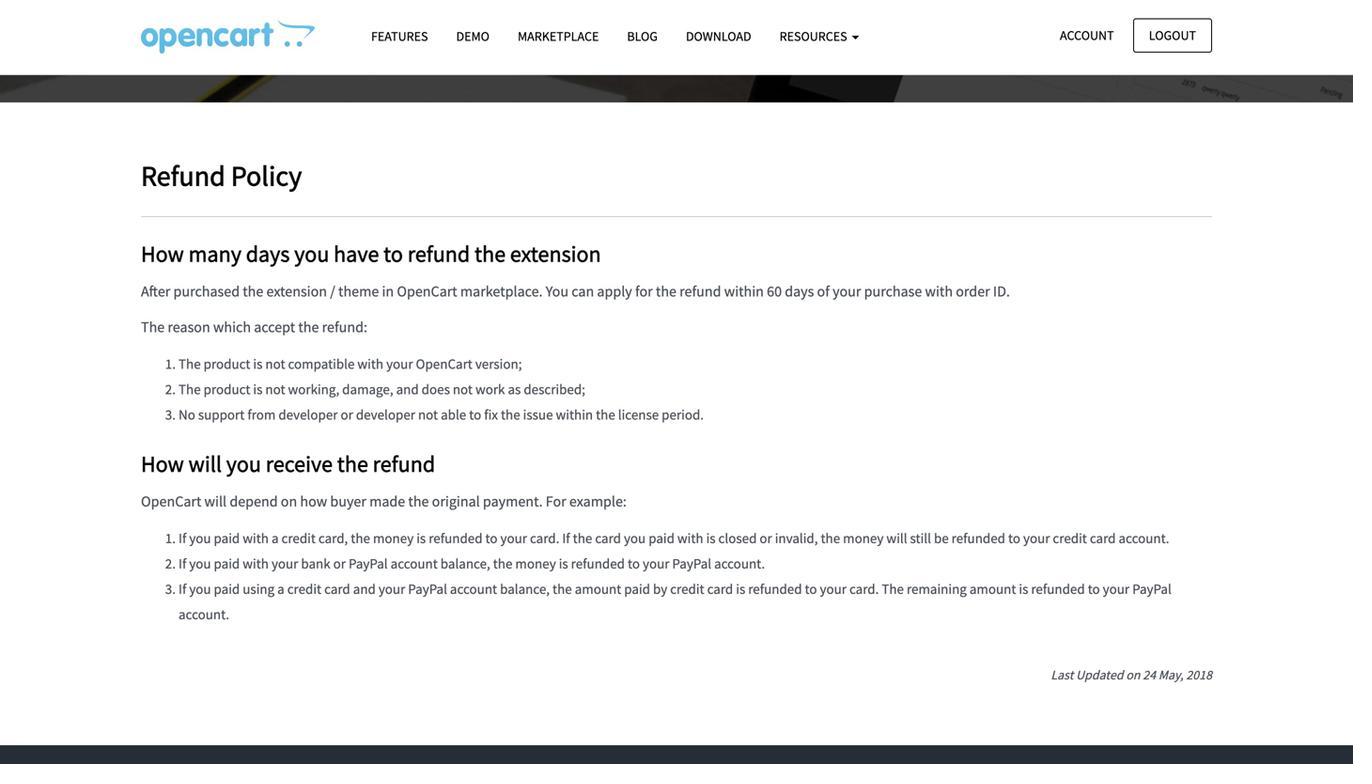 Task type: vqa. For each thing, say whether or not it's contained in the screenshot.
60
yes



Task type: locate. For each thing, give the bounding box(es) containing it.
money down made
[[373, 529, 414, 547]]

0 horizontal spatial balance,
[[441, 555, 491, 572]]

account down original
[[450, 580, 497, 598]]

and inside the product is not compatible with your opencart version; the product is not working, damage, and does not work as described; no support from developer or developer not able to fix the issue within the license period.
[[396, 380, 419, 398]]

updated
[[1077, 667, 1124, 683]]

is
[[253, 355, 263, 373], [253, 380, 263, 398], [417, 529, 426, 547], [707, 529, 716, 547], [559, 555, 568, 572], [736, 580, 746, 598], [1019, 580, 1029, 598]]

how will you receive the refund
[[141, 450, 435, 478]]

1 amount from the left
[[575, 580, 622, 598]]

opencart right in
[[397, 282, 458, 301]]

you
[[294, 240, 329, 268], [226, 450, 261, 478], [189, 529, 211, 547], [624, 529, 646, 547], [189, 555, 211, 572], [189, 580, 211, 598]]

the right "card,"
[[351, 529, 370, 547]]

24
[[1143, 667, 1157, 683]]

1 developer from the left
[[279, 406, 338, 424]]

the right invalid,
[[821, 529, 841, 547]]

extension up you
[[510, 240, 601, 268]]

no
[[179, 406, 195, 424]]

1 vertical spatial account.
[[715, 555, 765, 572]]

2 vertical spatial will
[[887, 529, 908, 547]]

the reason which accept the refund:
[[141, 318, 368, 336]]

developer down damage,
[[356, 406, 416, 424]]

developer
[[279, 406, 338, 424], [356, 406, 416, 424]]

refund
[[408, 240, 470, 268], [680, 282, 722, 301], [373, 450, 435, 478]]

will down "support"
[[189, 450, 222, 478]]

theme
[[338, 282, 379, 301]]

will for opencart
[[205, 492, 227, 511]]

1 horizontal spatial money
[[516, 555, 556, 572]]

original
[[432, 492, 480, 511]]

0 vertical spatial will
[[189, 450, 222, 478]]

and down buyer
[[353, 580, 376, 598]]

2 vertical spatial opencart
[[141, 492, 202, 511]]

1 horizontal spatial account
[[450, 580, 497, 598]]

damage,
[[342, 380, 394, 398]]

1 horizontal spatial on
[[1127, 667, 1141, 683]]

within left 60
[[725, 282, 764, 301]]

product down which
[[204, 355, 250, 373]]

not
[[265, 355, 285, 373], [265, 380, 285, 398], [453, 380, 473, 398], [418, 406, 438, 424]]

0 horizontal spatial developer
[[279, 406, 338, 424]]

money
[[373, 529, 414, 547], [843, 529, 884, 547], [516, 555, 556, 572]]

1 vertical spatial refund
[[680, 282, 722, 301]]

0 horizontal spatial amount
[[575, 580, 622, 598]]

product
[[204, 355, 250, 373], [204, 380, 250, 398]]

will
[[189, 450, 222, 478], [205, 492, 227, 511], [887, 529, 908, 547]]

1 vertical spatial days
[[785, 282, 814, 301]]

of
[[817, 282, 830, 301]]

is down opencart will depend on how buyer made the original payment. for example:
[[417, 529, 426, 547]]

opencart left depend
[[141, 492, 202, 511]]

1 vertical spatial and
[[353, 580, 376, 598]]

on left 24
[[1127, 667, 1141, 683]]

id.
[[994, 282, 1011, 301]]

developer down working,
[[279, 406, 338, 424]]

1 vertical spatial on
[[1127, 667, 1141, 683]]

the right made
[[408, 492, 429, 511]]

days left the of
[[785, 282, 814, 301]]

amount left by
[[575, 580, 622, 598]]

account down made
[[391, 555, 438, 572]]

0 vertical spatial account.
[[1119, 529, 1170, 547]]

0 horizontal spatial within
[[556, 406, 593, 424]]

features
[[371, 28, 428, 45]]

balance, down original
[[441, 555, 491, 572]]

with up "using"
[[243, 555, 269, 572]]

money down for
[[516, 555, 556, 572]]

if you paid with a credit card, the money is refunded to your card. if the card you paid with is closed or invalid, the money will still be refunded to your credit card account. if you paid with your bank or paypal account balance, the money is refunded to your paypal account. if you paid using a credit card and your paypal account balance, the amount paid by credit card is refunded to your card. the remaining amount is refunded to your paypal account.
[[179, 529, 1172, 623]]

compatible
[[288, 355, 355, 373]]

0 vertical spatial how
[[141, 240, 184, 268]]

by
[[653, 580, 668, 598]]

balance,
[[441, 555, 491, 572], [500, 580, 550, 598]]

may,
[[1159, 667, 1184, 683]]

last
[[1051, 667, 1074, 683]]

purchased
[[173, 282, 240, 301]]

1 horizontal spatial account.
[[715, 555, 765, 572]]

with up damage,
[[358, 355, 384, 373]]

refund right for
[[680, 282, 722, 301]]

will for how
[[189, 450, 222, 478]]

or down damage,
[[341, 406, 353, 424]]

not down accept
[[265, 355, 285, 373]]

1 vertical spatial or
[[760, 529, 773, 547]]

0 vertical spatial account
[[391, 555, 438, 572]]

0 vertical spatial on
[[281, 492, 297, 511]]

refund up the marketplace.
[[408, 240, 470, 268]]

card. down for
[[530, 529, 560, 547]]

will left still
[[887, 529, 908, 547]]

logout
[[1150, 27, 1197, 44]]

the
[[475, 240, 506, 268], [243, 282, 264, 301], [656, 282, 677, 301], [298, 318, 319, 336], [501, 406, 521, 424], [596, 406, 616, 424], [337, 450, 368, 478], [408, 492, 429, 511], [351, 529, 370, 547], [573, 529, 593, 547], [821, 529, 841, 547], [493, 555, 513, 572], [553, 580, 572, 598]]

within
[[725, 282, 764, 301], [556, 406, 593, 424]]

blog
[[627, 28, 658, 45]]

product up "support"
[[204, 380, 250, 398]]

the right accept
[[298, 318, 319, 336]]

a down depend
[[272, 529, 279, 547]]

the down payment.
[[493, 555, 513, 572]]

1 product from the top
[[204, 355, 250, 373]]

paid
[[214, 529, 240, 547], [649, 529, 675, 547], [214, 555, 240, 572], [214, 580, 240, 598], [625, 580, 651, 598]]

how for how many days you have to refund the extension
[[141, 240, 184, 268]]

refunded up last on the right bottom of page
[[1032, 580, 1086, 598]]

on
[[281, 492, 297, 511], [1127, 667, 1141, 683]]

money left still
[[843, 529, 884, 547]]

2 how from the top
[[141, 450, 184, 478]]

0 vertical spatial days
[[246, 240, 290, 268]]

after
[[141, 282, 170, 301]]

0 vertical spatial a
[[272, 529, 279, 547]]

or right closed
[[760, 529, 773, 547]]

days right many
[[246, 240, 290, 268]]

account
[[1061, 27, 1115, 44]]

balance, down payment.
[[500, 580, 550, 598]]

extension left /
[[267, 282, 327, 301]]

card
[[595, 529, 621, 547], [1090, 529, 1116, 547], [324, 580, 350, 598], [708, 580, 734, 598]]

1 horizontal spatial balance,
[[500, 580, 550, 598]]

as
[[508, 380, 521, 398]]

0 horizontal spatial account
[[391, 555, 438, 572]]

not right does
[[453, 380, 473, 398]]

if
[[179, 529, 186, 547], [563, 529, 570, 547], [179, 555, 186, 572], [179, 580, 186, 598]]

1 vertical spatial opencart
[[416, 355, 473, 373]]

how up the after
[[141, 240, 184, 268]]

many
[[189, 240, 242, 268]]

days
[[246, 240, 290, 268], [785, 282, 814, 301]]

1 vertical spatial within
[[556, 406, 593, 424]]

amount right remaining
[[970, 580, 1017, 598]]

your inside the product is not compatible with your opencart version; the product is not working, damage, and does not work as described; no support from developer or developer not able to fix the issue within the license period.
[[386, 355, 413, 373]]

0 horizontal spatial extension
[[267, 282, 327, 301]]

opencart
[[397, 282, 458, 301], [416, 355, 473, 373], [141, 492, 202, 511]]

depend
[[230, 492, 278, 511]]

in
[[382, 282, 394, 301]]

1 horizontal spatial amount
[[970, 580, 1017, 598]]

amount
[[575, 580, 622, 598], [970, 580, 1017, 598]]

card. left remaining
[[850, 580, 879, 598]]

0 horizontal spatial days
[[246, 240, 290, 268]]

the down example:
[[573, 529, 593, 547]]

and
[[396, 380, 419, 398], [353, 580, 376, 598]]

to
[[384, 240, 403, 268], [469, 406, 482, 424], [486, 529, 498, 547], [1009, 529, 1021, 547], [628, 555, 640, 572], [805, 580, 817, 598], [1088, 580, 1101, 598]]

1 vertical spatial extension
[[267, 282, 327, 301]]

is up from
[[253, 380, 263, 398]]

will inside if you paid with a credit card, the money is refunded to your card. if the card you paid with is closed or invalid, the money will still be refunded to your credit card account. if you paid with your bank or paypal account balance, the money is refunded to your paypal account. if you paid using a credit card and your paypal account balance, the amount paid by credit card is refunded to your card. the remaining amount is refunded to your paypal account.
[[887, 529, 908, 547]]

with inside the product is not compatible with your opencart version; the product is not working, damage, and does not work as described; no support from developer or developer not able to fix the issue within the license period.
[[358, 355, 384, 373]]

0 vertical spatial and
[[396, 380, 419, 398]]

the left remaining
[[882, 580, 904, 598]]

1 horizontal spatial card.
[[850, 580, 879, 598]]

0 vertical spatial product
[[204, 355, 250, 373]]

paypal
[[349, 555, 388, 572], [673, 555, 712, 572], [408, 580, 447, 598], [1133, 580, 1172, 598]]

with
[[926, 282, 953, 301], [358, 355, 384, 373], [243, 529, 269, 547], [678, 529, 704, 547], [243, 555, 269, 572]]

0 vertical spatial or
[[341, 406, 353, 424]]

the
[[141, 318, 165, 336], [179, 355, 201, 373], [179, 380, 201, 398], [882, 580, 904, 598]]

the right fix
[[501, 406, 521, 424]]

or right bank
[[333, 555, 346, 572]]

2 vertical spatial refund
[[373, 450, 435, 478]]

1 vertical spatial product
[[204, 380, 250, 398]]

credit
[[282, 529, 316, 547], [1053, 529, 1088, 547], [287, 580, 322, 598], [671, 580, 705, 598]]

within down described;
[[556, 406, 593, 424]]

card.
[[530, 529, 560, 547], [850, 580, 879, 598]]

1 how from the top
[[141, 240, 184, 268]]

or
[[341, 406, 353, 424], [760, 529, 773, 547], [333, 555, 346, 572]]

how
[[141, 240, 184, 268], [141, 450, 184, 478]]

refunded
[[429, 529, 483, 547], [952, 529, 1006, 547], [571, 555, 625, 572], [749, 580, 802, 598], [1032, 580, 1086, 598]]

1 vertical spatial card.
[[850, 580, 879, 598]]

1 vertical spatial how
[[141, 450, 184, 478]]

refund up made
[[373, 450, 435, 478]]

invalid,
[[775, 529, 818, 547]]

account
[[391, 555, 438, 572], [450, 580, 497, 598]]

buyer
[[330, 492, 367, 511]]

the right for
[[656, 282, 677, 301]]

example:
[[570, 492, 627, 511]]

described;
[[524, 380, 586, 398]]

0 horizontal spatial money
[[373, 529, 414, 547]]

1 vertical spatial will
[[205, 492, 227, 511]]

1 horizontal spatial and
[[396, 380, 419, 398]]

how many days you have to refund the extension
[[141, 240, 601, 268]]

the up buyer
[[337, 450, 368, 478]]

2 vertical spatial account.
[[179, 605, 229, 623]]

refund
[[141, 158, 225, 193]]

will left depend
[[205, 492, 227, 511]]

how down the no
[[141, 450, 184, 478]]

0 vertical spatial within
[[725, 282, 764, 301]]

1 horizontal spatial extension
[[510, 240, 601, 268]]

0 vertical spatial extension
[[510, 240, 601, 268]]

version;
[[476, 355, 522, 373]]

not up from
[[265, 380, 285, 398]]

on left how on the bottom of page
[[281, 492, 297, 511]]

0 vertical spatial card.
[[530, 529, 560, 547]]

how
[[300, 492, 327, 511]]

is down for
[[559, 555, 568, 572]]

opencart inside the product is not compatible with your opencart version; the product is not working, damage, and does not work as described; no support from developer or developer not able to fix the issue within the license period.
[[416, 355, 473, 373]]

a right "using"
[[277, 580, 285, 598]]

account link
[[1045, 18, 1131, 53]]

apply
[[597, 282, 633, 301]]

opencart up does
[[416, 355, 473, 373]]

last updated on 24 may, 2018
[[1051, 667, 1213, 683]]

0 horizontal spatial and
[[353, 580, 376, 598]]

the down reason
[[179, 355, 201, 373]]

1 horizontal spatial developer
[[356, 406, 416, 424]]

using
[[243, 580, 275, 598]]

support
[[198, 406, 245, 424]]

0 vertical spatial opencart
[[397, 282, 458, 301]]

be
[[934, 529, 949, 547]]

and left does
[[396, 380, 419, 398]]

working,
[[288, 380, 340, 398]]



Task type: describe. For each thing, give the bounding box(es) containing it.
remaining
[[907, 580, 967, 598]]

2 product from the top
[[204, 380, 250, 398]]

with left order
[[926, 282, 953, 301]]

is left closed
[[707, 529, 716, 547]]

0 horizontal spatial card.
[[530, 529, 560, 547]]

refund:
[[322, 318, 368, 336]]

marketplace.
[[461, 282, 543, 301]]

/
[[330, 282, 335, 301]]

2 horizontal spatial account.
[[1119, 529, 1170, 547]]

for
[[636, 282, 653, 301]]

purchase
[[865, 282, 923, 301]]

refunded down example:
[[571, 555, 625, 572]]

opencart for marketplace.
[[397, 282, 458, 301]]

receive
[[266, 450, 333, 478]]

reason
[[168, 318, 210, 336]]

the up the marketplace.
[[475, 240, 506, 268]]

logout link
[[1134, 18, 1213, 53]]

the left the 'license'
[[596, 406, 616, 424]]

demo
[[456, 28, 490, 45]]

0 vertical spatial refund
[[408, 240, 470, 268]]

is right remaining
[[1019, 580, 1029, 598]]

or inside the product is not compatible with your opencart version; the product is not working, damage, and does not work as described; no support from developer or developer not able to fix the issue within the license period.
[[341, 406, 353, 424]]

period.
[[662, 406, 704, 424]]

0 horizontal spatial on
[[281, 492, 297, 511]]

features link
[[357, 20, 442, 53]]

able
[[441, 406, 467, 424]]

resources
[[780, 28, 850, 45]]

refunded down invalid,
[[749, 580, 802, 598]]

2018
[[1187, 667, 1213, 683]]

60
[[767, 282, 782, 301]]

with left closed
[[678, 529, 704, 547]]

within inside the product is not compatible with your opencart version; the product is not working, damage, and does not work as described; no support from developer or developer not able to fix the issue within the license period.
[[556, 406, 593, 424]]

2 horizontal spatial money
[[843, 529, 884, 547]]

marketplace link
[[504, 20, 613, 53]]

1 horizontal spatial days
[[785, 282, 814, 301]]

resources link
[[766, 20, 874, 53]]

from
[[248, 406, 276, 424]]

opencart for version;
[[416, 355, 473, 373]]

after purchased the extension / theme in opencart marketplace. you can apply for the refund within 60 days of your purchase with order id.
[[141, 282, 1011, 301]]

is down closed
[[736, 580, 746, 598]]

2 developer from the left
[[356, 406, 416, 424]]

have
[[334, 240, 379, 268]]

which
[[213, 318, 251, 336]]

refunded down original
[[429, 529, 483, 547]]

download
[[686, 28, 752, 45]]

payment.
[[483, 492, 543, 511]]

blog link
[[613, 20, 672, 53]]

1 vertical spatial balance,
[[500, 580, 550, 598]]

marketplace
[[518, 28, 599, 45]]

bank
[[301, 555, 331, 572]]

does
[[422, 380, 450, 398]]

0 vertical spatial balance,
[[441, 555, 491, 572]]

made
[[370, 492, 405, 511]]

issue
[[523, 406, 553, 424]]

policy
[[231, 158, 302, 193]]

is down the reason which accept the refund:
[[253, 355, 263, 373]]

refund policy
[[141, 158, 302, 193]]

the inside if you paid with a credit card, the money is refunded to your card. if the card you paid with is closed or invalid, the money will still be refunded to your credit card account. if you paid with your bank or paypal account balance, the money is refunded to your paypal account. if you paid using a credit card and your paypal account balance, the amount paid by credit card is refunded to your card. the remaining amount is refunded to your paypal account.
[[882, 580, 904, 598]]

1 vertical spatial account
[[450, 580, 497, 598]]

opencart will depend on how buyer made the original payment. for example:
[[141, 492, 627, 511]]

closed
[[719, 529, 757, 547]]

for
[[546, 492, 567, 511]]

demo link
[[442, 20, 504, 53]]

opencart - refund policy image
[[141, 20, 315, 54]]

refunded right be
[[952, 529, 1006, 547]]

1 vertical spatial a
[[277, 580, 285, 598]]

work
[[476, 380, 505, 398]]

the down for
[[553, 580, 572, 598]]

order
[[956, 282, 991, 301]]

accept
[[254, 318, 295, 336]]

2 amount from the left
[[970, 580, 1017, 598]]

not left "able"
[[418, 406, 438, 424]]

fix
[[484, 406, 498, 424]]

how for how will you receive the refund
[[141, 450, 184, 478]]

and inside if you paid with a credit card, the money is refunded to your card. if the card you paid with is closed or invalid, the money will still be refunded to your credit card account. if you paid with your bank or paypal account balance, the money is refunded to your paypal account. if you paid using a credit card and your paypal account balance, the amount paid by credit card is refunded to your card. the remaining amount is refunded to your paypal account.
[[353, 580, 376, 598]]

1 horizontal spatial within
[[725, 282, 764, 301]]

to inside the product is not compatible with your opencart version; the product is not working, damage, and does not work as described; no support from developer or developer not able to fix the issue within the license period.
[[469, 406, 482, 424]]

download link
[[672, 20, 766, 53]]

the up the no
[[179, 380, 201, 398]]

0 horizontal spatial account.
[[179, 605, 229, 623]]

the product is not compatible with your opencart version; the product is not working, damage, and does not work as described; no support from developer or developer not able to fix the issue within the license period.
[[179, 355, 704, 424]]

license
[[618, 406, 659, 424]]

the down the after
[[141, 318, 165, 336]]

card,
[[319, 529, 348, 547]]

you
[[546, 282, 569, 301]]

can
[[572, 282, 594, 301]]

the up the reason which accept the refund:
[[243, 282, 264, 301]]

2 vertical spatial or
[[333, 555, 346, 572]]

still
[[911, 529, 932, 547]]

with down depend
[[243, 529, 269, 547]]



